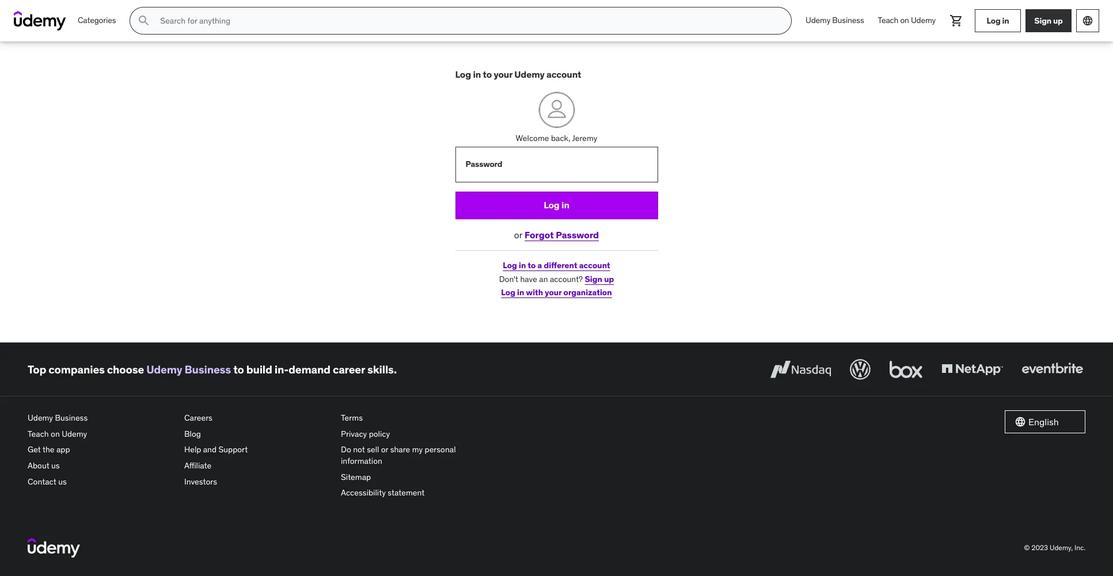Task type: describe. For each thing, give the bounding box(es) containing it.
teach inside udemy business teach on udemy get the app about us contact us
[[28, 429, 49, 439]]

1 horizontal spatial sign up link
[[1026, 9, 1072, 32]]

personal
[[425, 445, 456, 455]]

different
[[544, 260, 577, 271]]

2 vertical spatial udemy business link
[[28, 411, 175, 427]]

forgot password link
[[525, 229, 599, 241]]

privacy
[[341, 429, 367, 439]]

up inside log in to a different account don't have an account? sign up log in with your organization
[[604, 274, 614, 284]]

© 2023 udemy, inc.
[[1024, 543, 1086, 552]]

or forgot password
[[514, 229, 599, 241]]

udemy business
[[806, 15, 864, 25]]

careers blog help and support affiliate investors
[[184, 413, 248, 487]]

not
[[353, 445, 365, 455]]

with
[[526, 288, 543, 298]]

the
[[43, 445, 54, 455]]

affiliate link
[[184, 458, 332, 474]]

log in for 'log in' link
[[987, 15, 1009, 26]]

top companies choose udemy business to build in-demand career skills.
[[28, 363, 397, 377]]

udemy inside the teach on udemy link
[[911, 15, 936, 25]]

1 horizontal spatial on
[[900, 15, 909, 25]]

welcome
[[516, 133, 549, 143]]

log in link
[[975, 9, 1021, 32]]

in up have
[[519, 260, 526, 271]]

back,
[[551, 133, 570, 143]]

1 horizontal spatial sign
[[1034, 15, 1052, 26]]

careers link
[[184, 411, 332, 427]]

nasdaq image
[[768, 357, 834, 383]]

1 vertical spatial us
[[58, 477, 67, 487]]

2 vertical spatial to
[[233, 363, 244, 377]]

0 vertical spatial udemy business link
[[799, 7, 871, 35]]

teach on udemy
[[878, 15, 936, 25]]

sign inside log in to a different account don't have an account? sign up log in with your organization
[[585, 274, 602, 284]]

statement
[[388, 488, 425, 498]]

about
[[28, 461, 49, 471]]

get the app link
[[28, 443, 175, 458]]

jeremy
[[572, 133, 597, 143]]

account?
[[550, 274, 583, 284]]

1 horizontal spatial teach
[[878, 15, 899, 25]]

log up "don't"
[[503, 260, 517, 271]]

build
[[246, 363, 272, 377]]

log in to your udemy account
[[455, 69, 581, 80]]

english
[[1028, 416, 1059, 428]]

1 horizontal spatial or
[[514, 229, 522, 241]]

small image
[[1015, 416, 1026, 428]]

don't
[[499, 274, 518, 284]]

account for different
[[579, 260, 610, 271]]

in inside button
[[562, 199, 569, 211]]

box image
[[887, 357, 925, 383]]

forgot
[[525, 229, 554, 241]]

blog link
[[184, 427, 332, 443]]

to for a
[[528, 260, 536, 271]]

contact us link
[[28, 474, 175, 490]]

sitemap link
[[341, 470, 488, 486]]

do not sell or share my personal information button
[[341, 443, 488, 470]]

english button
[[1005, 411, 1086, 434]]

have
[[520, 274, 537, 284]]

investors
[[184, 477, 217, 487]]

categories
[[78, 15, 116, 25]]

to for your
[[483, 69, 492, 80]]

submit search image
[[137, 14, 151, 28]]

investors link
[[184, 474, 332, 490]]

account for udemy
[[547, 69, 581, 80]]

policy
[[369, 429, 390, 439]]

terms link
[[341, 411, 488, 427]]

demand
[[288, 363, 331, 377]]

log in with your organization link
[[501, 288, 612, 298]]

1 vertical spatial business
[[185, 363, 231, 377]]

log in to a different account link
[[503, 260, 610, 271]]

inc.
[[1075, 543, 1086, 552]]

accessibility
[[341, 488, 386, 498]]

log in to a different account don't have an account? sign up log in with your organization
[[499, 260, 614, 298]]



Task type: vqa. For each thing, say whether or not it's contained in the screenshot.
UDEMY
yes



Task type: locate. For each thing, give the bounding box(es) containing it.
udemy business teach on udemy get the app about us contact us
[[28, 413, 88, 487]]

or right sell
[[381, 445, 388, 455]]

business
[[832, 15, 864, 25], [185, 363, 231, 377], [55, 413, 88, 423]]

sign
[[1034, 15, 1052, 26], [585, 274, 602, 284]]

support
[[219, 445, 248, 455]]

©
[[1024, 543, 1030, 552]]

0 horizontal spatial business
[[55, 413, 88, 423]]

2 horizontal spatial to
[[528, 260, 536, 271]]

contact
[[28, 477, 56, 487]]

0 vertical spatial sign
[[1034, 15, 1052, 26]]

or left forgot
[[514, 229, 522, 241]]

password
[[556, 229, 599, 241]]

0 vertical spatial your
[[494, 69, 512, 80]]

up
[[1053, 15, 1063, 26], [604, 274, 614, 284]]

0 vertical spatial on
[[900, 15, 909, 25]]

sign up organization
[[585, 274, 602, 284]]

log in
[[987, 15, 1009, 26], [544, 199, 569, 211]]

career
[[333, 363, 365, 377]]

Search for anything text field
[[158, 11, 777, 31]]

1 vertical spatial up
[[604, 274, 614, 284]]

to
[[483, 69, 492, 80], [528, 260, 536, 271], [233, 363, 244, 377]]

an
[[539, 274, 548, 284]]

in-
[[275, 363, 288, 377]]

log in up or forgot password
[[544, 199, 569, 211]]

1 vertical spatial log in
[[544, 199, 569, 211]]

teach right the udemy business
[[878, 15, 899, 25]]

choose
[[107, 363, 144, 377]]

up left choose a language icon
[[1053, 15, 1063, 26]]

1 vertical spatial account
[[579, 260, 610, 271]]

on
[[900, 15, 909, 25], [51, 429, 60, 439]]

in
[[1002, 15, 1009, 26], [473, 69, 481, 80], [562, 199, 569, 211], [519, 260, 526, 271], [517, 288, 524, 298]]

business for udemy business teach on udemy get the app about us contact us
[[55, 413, 88, 423]]

blog
[[184, 429, 201, 439]]

log in for log in button
[[544, 199, 569, 211]]

help and support link
[[184, 443, 332, 458]]

companies
[[48, 363, 105, 377]]

1 vertical spatial udemy business link
[[146, 363, 231, 377]]

my
[[412, 445, 423, 455]]

0 vertical spatial log in
[[987, 15, 1009, 26]]

to left the build in the left of the page
[[233, 363, 244, 377]]

0 horizontal spatial log in
[[544, 199, 569, 211]]

0 horizontal spatial teach
[[28, 429, 49, 439]]

in left sign up at the right top of the page
[[1002, 15, 1009, 26]]

in down search for anything text box
[[473, 69, 481, 80]]

teach up get
[[28, 429, 49, 439]]

us right about
[[51, 461, 60, 471]]

0 horizontal spatial sign
[[585, 274, 602, 284]]

0 vertical spatial udemy image
[[14, 11, 66, 31]]

1 vertical spatial teach
[[28, 429, 49, 439]]

teach on udemy link up "about us" link
[[28, 427, 175, 443]]

skills.
[[367, 363, 397, 377]]

careers
[[184, 413, 212, 423]]

0 horizontal spatial to
[[233, 363, 244, 377]]

log down search for anything text box
[[455, 69, 471, 80]]

sign left choose a language icon
[[1034, 15, 1052, 26]]

up up organization
[[604, 274, 614, 284]]

0 horizontal spatial sign up link
[[585, 274, 614, 284]]

terms
[[341, 413, 363, 423]]

0 vertical spatial to
[[483, 69, 492, 80]]

about us link
[[28, 458, 175, 474]]

1 horizontal spatial teach on udemy link
[[871, 7, 943, 35]]

log up or forgot password
[[544, 199, 560, 211]]

sign up link up organization
[[585, 274, 614, 284]]

0 vertical spatial us
[[51, 461, 60, 471]]

0 vertical spatial business
[[832, 15, 864, 25]]

0 vertical spatial teach on udemy link
[[871, 7, 943, 35]]

1 vertical spatial or
[[381, 445, 388, 455]]

teach on udemy link
[[871, 7, 943, 35], [28, 427, 175, 443]]

teach
[[878, 15, 899, 25], [28, 429, 49, 439]]

udemy
[[806, 15, 830, 25], [911, 15, 936, 25], [514, 69, 545, 80], [146, 363, 182, 377], [28, 413, 53, 423], [62, 429, 87, 439]]

log inside button
[[544, 199, 560, 211]]

volkswagen image
[[848, 357, 873, 383]]

terms privacy policy do not sell or share my personal information sitemap accessibility statement
[[341, 413, 456, 498]]

0 vertical spatial sign up link
[[1026, 9, 1072, 32]]

1 vertical spatial sign
[[585, 274, 602, 284]]

udemy inside udemy business link
[[806, 15, 830, 25]]

top
[[28, 363, 46, 377]]

2 vertical spatial business
[[55, 413, 88, 423]]

1 vertical spatial your
[[545, 288, 562, 298]]

0 horizontal spatial up
[[604, 274, 614, 284]]

0 vertical spatial or
[[514, 229, 522, 241]]

do
[[341, 445, 351, 455]]

0 vertical spatial account
[[547, 69, 581, 80]]

your inside log in to a different account don't have an account? sign up log in with your organization
[[545, 288, 562, 298]]

0 horizontal spatial teach on udemy link
[[28, 427, 175, 443]]

log in right shopping cart with 0 items image
[[987, 15, 1009, 26]]

organization
[[564, 288, 612, 298]]

1 vertical spatial udemy image
[[28, 538, 80, 558]]

udemy,
[[1050, 543, 1073, 552]]

categories button
[[71, 7, 123, 35]]

1 horizontal spatial to
[[483, 69, 492, 80]]

0 vertical spatial up
[[1053, 15, 1063, 26]]

1 horizontal spatial up
[[1053, 15, 1063, 26]]

app
[[56, 445, 70, 455]]

us right contact
[[58, 477, 67, 487]]

privacy policy link
[[341, 427, 488, 443]]

log right shopping cart with 0 items image
[[987, 15, 1001, 26]]

1 vertical spatial to
[[528, 260, 536, 271]]

log in button
[[455, 192, 658, 219]]

1 horizontal spatial business
[[185, 363, 231, 377]]

1 vertical spatial on
[[51, 429, 60, 439]]

1 vertical spatial sign up link
[[585, 274, 614, 284]]

on up the the
[[51, 429, 60, 439]]

1 horizontal spatial log in
[[987, 15, 1009, 26]]

shopping cart with 0 items image
[[950, 14, 963, 28]]

account
[[547, 69, 581, 80], [579, 260, 610, 271]]

us
[[51, 461, 60, 471], [58, 477, 67, 487]]

or
[[514, 229, 522, 241], [381, 445, 388, 455]]

netapp image
[[939, 357, 1005, 383]]

eventbrite image
[[1019, 357, 1086, 383]]

udemy business link
[[799, 7, 871, 35], [146, 363, 231, 377], [28, 411, 175, 427]]

account up jeremy "image"
[[547, 69, 581, 80]]

on left shopping cart with 0 items image
[[900, 15, 909, 25]]

to left a on the left top of the page
[[528, 260, 536, 271]]

jeremy image
[[538, 92, 575, 129]]

welcome back, jeremy
[[516, 133, 597, 143]]

udemy image
[[14, 11, 66, 31], [28, 538, 80, 558]]

log down "don't"
[[501, 288, 515, 298]]

information
[[341, 456, 382, 466]]

1 vertical spatial teach on udemy link
[[28, 427, 175, 443]]

help
[[184, 445, 201, 455]]

on inside udemy business teach on udemy get the app about us contact us
[[51, 429, 60, 439]]

sign up
[[1034, 15, 1063, 26]]

your
[[494, 69, 512, 80], [545, 288, 562, 298]]

in up forgot password 'link'
[[562, 199, 569, 211]]

sign up link left choose a language icon
[[1026, 9, 1072, 32]]

or inside terms privacy policy do not sell or share my personal information sitemap accessibility statement
[[381, 445, 388, 455]]

account up organization
[[579, 260, 610, 271]]

1 horizontal spatial your
[[545, 288, 562, 298]]

share
[[390, 445, 410, 455]]

in left with
[[517, 288, 524, 298]]

0 horizontal spatial on
[[51, 429, 60, 439]]

2023
[[1032, 543, 1048, 552]]

and
[[203, 445, 217, 455]]

business for udemy business
[[832, 15, 864, 25]]

to down search for anything text box
[[483, 69, 492, 80]]

sell
[[367, 445, 379, 455]]

accessibility statement link
[[341, 486, 488, 501]]

2 horizontal spatial business
[[832, 15, 864, 25]]

teach on udemy link left shopping cart with 0 items image
[[871, 7, 943, 35]]

sitemap
[[341, 472, 371, 482]]

business inside udemy business teach on udemy get the app about us contact us
[[55, 413, 88, 423]]

a
[[538, 260, 542, 271]]

0 horizontal spatial or
[[381, 445, 388, 455]]

to inside log in to a different account don't have an account? sign up log in with your organization
[[528, 260, 536, 271]]

choose a language image
[[1082, 15, 1094, 26]]

log
[[987, 15, 1001, 26], [455, 69, 471, 80], [544, 199, 560, 211], [503, 260, 517, 271], [501, 288, 515, 298]]

0 vertical spatial teach
[[878, 15, 899, 25]]

0 horizontal spatial your
[[494, 69, 512, 80]]

log in inside button
[[544, 199, 569, 211]]

affiliate
[[184, 461, 211, 471]]

account inside log in to a different account don't have an account? sign up log in with your organization
[[579, 260, 610, 271]]

sign up link
[[1026, 9, 1072, 32], [585, 274, 614, 284]]

get
[[28, 445, 41, 455]]



